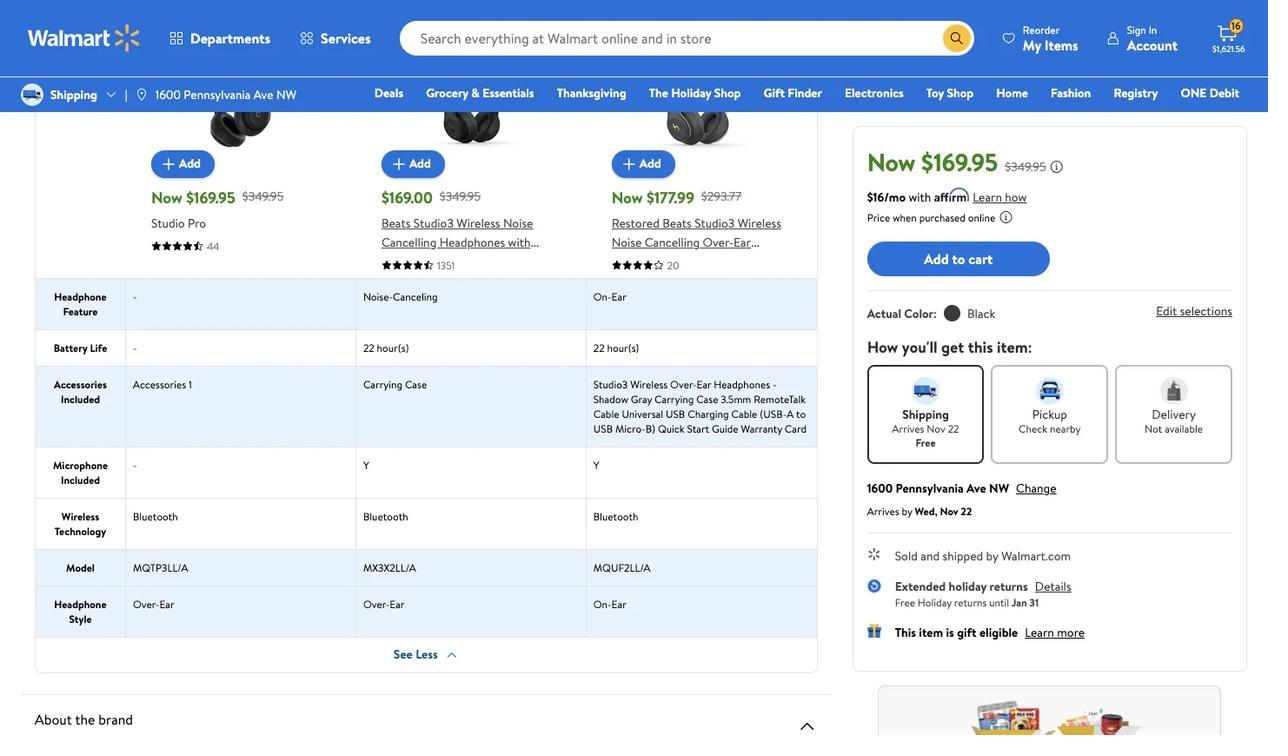 Task type: vqa. For each thing, say whether or not it's contained in the screenshot.
"body" in the To meet the needs of bigger body frames, this shiatsu massager is specially designed with longer and wider handle straps (10cm longer than a similar massager) to support arms in a better position, giving the best massage experience.
no



Task type: describe. For each thing, give the bounding box(es) containing it.
mqtp3ll/a cell
[[126, 550, 356, 585]]

thanksgiving link
[[549, 83, 634, 103]]

noise inside beats studio3 wireless noise cancelling headphones with apple w1 headphone chip
[[503, 214, 533, 232]]

row containing headphone style
[[36, 585, 817, 637]]

case inside studio3 wireless over-ear headphones - shadow gray carrying case 3.5mm remotetalk cable universal usb charging cable (usb-a to usb micro-b) quick start guide  warranty card
[[696, 392, 718, 406]]

grocery & essentials link
[[418, 83, 542, 103]]

add to cart button
[[867, 242, 1050, 276]]

:
[[934, 305, 937, 322]]

electronics link
[[837, 83, 912, 103]]

16
[[1232, 18, 1241, 33]]

add to cart
[[924, 249, 993, 268]]

1 horizontal spatial usb
[[666, 406, 685, 421]]

1 horizontal spatial returns
[[990, 578, 1028, 595]]

row containing headphone feature
[[36, 278, 817, 329]]

how you'll get this item:
[[867, 336, 1032, 358]]

gifting made easy image
[[867, 624, 881, 638]]

apple
[[382, 253, 412, 270]]

on- for ear
[[593, 597, 612, 612]]

2 bluetooth cell from the left
[[356, 499, 587, 549]]

Search search field
[[400, 21, 974, 56]]

1 y cell from the left
[[356, 447, 587, 498]]

pennsylvania for 1600 pennsylvania ave nw change arrives by wed, nov 22
[[896, 480, 964, 497]]

home
[[996, 84, 1028, 102]]

toy shop
[[926, 84, 974, 102]]

0 vertical spatial with
[[909, 189, 931, 206]]

learn how
[[973, 189, 1027, 206]]

jan
[[1012, 595, 1027, 610]]

see less button
[[380, 641, 473, 669]]

1 inside restored beats studio3 wireless noise cancelling over-ear headphones - w1 chip, class 1 bluetooth, 22 hours of listening time, built-in microphone - (shadow gray) (refurbished)
[[766, 253, 770, 270]]

now $169.95 group
[[151, 60, 331, 277]]

wireless technology row header
[[36, 499, 126, 549]]

nov inside 1600 pennsylvania ave nw change arrives by wed, nov 22
[[940, 504, 959, 519]]

deals link
[[367, 83, 411, 103]]

0 horizontal spatial carrying
[[363, 377, 402, 392]]

battery life row header
[[36, 330, 126, 366]]

shipping for shipping arrives nov 22 free
[[902, 406, 949, 423]]

1 22 hour(s) from the left
[[363, 340, 409, 355]]

(refurbished)
[[691, 310, 763, 327]]

now $169.95
[[867, 145, 998, 179]]

mquf2ll/a cell
[[587, 550, 817, 585]]

compare with similar items image
[[797, 6, 818, 27]]

headphones inside beats studio3 wireless noise cancelling headphones with apple w1 headphone chip
[[440, 233, 505, 251]]

class
[[736, 253, 763, 270]]

fashion
[[1051, 84, 1091, 102]]

ear inside restored beats studio3 wireless noise cancelling over-ear headphones - w1 chip, class 1 bluetooth, 22 hours of listening time, built-in microphone - (shadow gray) (refurbished)
[[734, 233, 751, 251]]

registry
[[1114, 84, 1158, 102]]

1600 pennsylvania ave nw change arrives by wed, nov 22
[[867, 480, 1057, 519]]

change
[[1016, 480, 1057, 497]]

this item is gift eligible learn more
[[895, 624, 1085, 642]]

ear down mx3x2ll/a
[[390, 597, 405, 612]]

carrying case
[[363, 377, 427, 392]]

2 y cell from the left
[[587, 447, 817, 498]]

on- for canceling
[[593, 289, 612, 304]]

restored beats studio3 wireless noise cancelling over-ear headphones - w1 chip, class 1 bluetooth, 22 hours of listening time, built-in microphone - (shadow gray) (refurbished) image
[[656, 60, 747, 150]]

to inside button
[[952, 249, 965, 268]]

studio3 inside restored beats studio3 wireless noise cancelling over-ear headphones - w1 chip, class 1 bluetooth, 22 hours of listening time, built-in microphone - (shadow gray) (refurbished)
[[695, 214, 735, 232]]

$169.95 for now $169.95 $349.95
[[186, 186, 235, 208]]

now for now $177.99 $293.77
[[612, 186, 643, 208]]

ave for 1600 pennsylvania ave nw change arrives by wed, nov 22
[[967, 480, 986, 497]]

time,
[[612, 291, 640, 308]]

and
[[921, 548, 940, 565]]

remotetalk
[[754, 392, 806, 406]]

one debit link
[[1173, 83, 1247, 103]]

bluetooth,
[[612, 272, 667, 289]]

mqtp3ll/a
[[133, 560, 188, 575]]

2 hour(s) from the left
[[607, 340, 639, 355]]

gift
[[957, 624, 977, 642]]

about
[[35, 710, 72, 729]]

2 horizontal spatial $349.95
[[1005, 158, 1046, 176]]

quick
[[658, 421, 685, 436]]

headphones inside studio3 wireless over-ear headphones - shadow gray carrying case 3.5mm remotetalk cable universal usb charging cable (usb-a to usb micro-b) quick start guide  warranty card
[[714, 377, 770, 392]]

account
[[1127, 35, 1178, 54]]

1 horizontal spatial by
[[986, 548, 999, 565]]

accessories for included
[[54, 377, 107, 392]]

1 shop from the left
[[714, 84, 741, 102]]

legal information image
[[999, 210, 1013, 224]]

over- down the mqtp3ll/a at the left
[[133, 597, 159, 612]]

online
[[968, 210, 996, 225]]

0 horizontal spatial returns
[[954, 595, 987, 610]]

search icon image
[[950, 31, 964, 45]]

shipped
[[943, 548, 983, 565]]

over- inside restored beats studio3 wireless noise cancelling over-ear headphones - w1 chip, class 1 bluetooth, 22 hours of listening time, built-in microphone - (shadow gray) (refurbished)
[[703, 233, 734, 251]]

over- down mx3x2ll/a
[[363, 597, 390, 612]]

included for accessories
[[61, 392, 100, 406]]

sold and shipped by walmart.com
[[895, 548, 1071, 565]]

black
[[967, 305, 996, 322]]

2 y from the left
[[593, 458, 599, 472]]

0 horizontal spatial usb
[[593, 421, 613, 436]]

the
[[649, 84, 668, 102]]

model
[[66, 560, 95, 575]]

life
[[90, 340, 107, 355]]

accessories 1
[[133, 377, 192, 392]]

accessories included row header
[[36, 366, 126, 446]]

sold
[[895, 548, 918, 565]]

battery
[[54, 340, 87, 355]]

more
[[1057, 624, 1085, 642]]

in inside restored beats studio3 wireless noise cancelling over-ear headphones - w1 chip, class 1 bluetooth, 22 hours of listening time, built-in microphone - (shadow gray) (refurbished)
[[672, 291, 682, 308]]

2 over-ear cell from the left
[[356, 586, 587, 637]]

beats studio3 wireless noise cancelling headphones with apple w1 headphone chip image
[[426, 60, 517, 150]]

sign in account
[[1127, 22, 1178, 54]]

wireless inside restored beats studio3 wireless noise cancelling over-ear headphones - w1 chip, class 1 bluetooth, 22 hours of listening time, built-in microphone - (shadow gray) (refurbished)
[[738, 214, 781, 232]]

$169.00 $349.95
[[382, 186, 481, 208]]

the holiday shop link
[[641, 83, 749, 103]]

studio3 wireless over-ear headphones - shadow gray carrying case 3.5mm remotetalk cable universal usb charging cable (usb-a to usb micro-b) quick start guide  warranty card
[[593, 377, 807, 436]]

31
[[1030, 595, 1039, 610]]

walmart+
[[1188, 109, 1240, 126]]

the
[[75, 710, 95, 729]]

wireless technology
[[55, 509, 106, 539]]

a
[[787, 406, 794, 421]]

warranty
[[741, 421, 782, 436]]

- right the life
[[133, 340, 137, 355]]

add button for $177.99
[[612, 150, 675, 178]]

is
[[946, 624, 954, 642]]

3.5mm
[[721, 392, 751, 406]]

add to cart image for now $169.95
[[158, 153, 179, 174]]

ear inside studio3 wireless over-ear headphones - shadow gray carrying case 3.5mm remotetalk cable universal usb charging cable (usb-a to usb micro-b) quick start guide  warranty card
[[697, 377, 711, 392]]

microphone included row header
[[36, 447, 126, 498]]

walmart+ link
[[1180, 108, 1247, 127]]

headphone feature row header
[[36, 279, 126, 329]]

now $177.99 $293.77
[[612, 186, 742, 208]]

electronics
[[845, 84, 904, 102]]

1 over-ear cell from the left
[[126, 586, 356, 637]]

carrying inside studio3 wireless over-ear headphones - shadow gray carrying case 3.5mm remotetalk cable universal usb charging cable (usb-a to usb micro-b) quick start guide  warranty card
[[655, 392, 694, 406]]

1600 for 1600 pennsylvania ave nw change arrives by wed, nov 22
[[867, 480, 893, 497]]

- cell for 22
[[126, 330, 356, 366]]

wireless inside beats studio3 wireless noise cancelling headphones with apple w1 headphone chip
[[457, 214, 500, 232]]

bluetooth for third bluetooth cell from the right
[[133, 509, 178, 524]]

row containing wireless technology
[[36, 498, 817, 549]]

over- inside studio3 wireless over-ear headphones - shadow gray carrying case 3.5mm remotetalk cable universal usb charging cable (usb-a to usb micro-b) quick start guide  warranty card
[[670, 377, 697, 392]]

essentials
[[483, 84, 534, 102]]

in inside 'sign in account'
[[1149, 22, 1157, 37]]

reorder my items
[[1023, 22, 1079, 54]]

extended
[[895, 578, 946, 595]]

built-
[[643, 291, 672, 308]]

model row header
[[36, 550, 126, 585]]

about the brand
[[35, 710, 133, 729]]

get
[[941, 336, 964, 358]]

22 inside 1600 pennsylvania ave nw change arrives by wed, nov 22
[[961, 504, 972, 519]]

mx3x2ll/a cell
[[356, 550, 587, 585]]

22 up shadow
[[593, 340, 605, 355]]

ear down mquf2ll/a at the bottom
[[612, 597, 627, 612]]

noise-canceling
[[363, 289, 438, 304]]

intent image for shipping image
[[912, 377, 940, 405]]

3 - cell from the top
[[126, 447, 356, 498]]

$293.77
[[701, 188, 742, 205]]

on-ear for over-ear
[[593, 597, 627, 612]]

holiday inside the holiday shop link
[[671, 84, 711, 102]]

studio3 inside beats studio3 wireless noise cancelling headphones with apple w1 headphone chip
[[414, 214, 454, 232]]

gift finder link
[[756, 83, 830, 103]]

this
[[968, 336, 993, 358]]

1 vertical spatial learn
[[1025, 624, 1054, 642]]

22 inside shipping arrives nov 22 free
[[948, 422, 959, 436]]

microphone inside row header
[[53, 458, 108, 472]]

- right headphone feature 'row header'
[[133, 289, 137, 304]]

how
[[867, 336, 898, 358]]

headphone for noise-canceling
[[54, 289, 107, 304]]

when
[[893, 210, 917, 225]]

studio
[[151, 214, 185, 232]]

pickup check nearby
[[1019, 406, 1081, 436]]

reorder
[[1023, 22, 1060, 37]]

studio3 wireless over-ear headphones - shadow gray carrying case 3.5mm remotetalk cable universal usb charging cable (usb-a to usb micro-b) quick start guide  warranty card cell
[[587, 366, 817, 446]]

items
[[1045, 35, 1079, 54]]

see
[[394, 646, 413, 664]]

noise-canceling cell
[[356, 279, 587, 329]]

guide
[[712, 421, 739, 436]]

$16/mo with
[[867, 189, 931, 206]]

1 bluetooth cell from the left
[[126, 499, 356, 549]]

until
[[989, 595, 1009, 610]]

less
[[416, 646, 438, 664]]

gift
[[764, 84, 785, 102]]

ear down the mqtp3ll/a at the left
[[159, 597, 174, 612]]

- down listening
[[751, 291, 756, 308]]

|
[[125, 86, 127, 103]]

mx3x2ll/a
[[363, 560, 416, 575]]

ear up '(shadow'
[[612, 289, 627, 304]]

carrying case cell
[[356, 366, 587, 446]]

registry link
[[1106, 83, 1166, 103]]



Task type: locate. For each thing, give the bounding box(es) containing it.
learn down the 31
[[1025, 624, 1054, 642]]

2 22 hour(s) cell from the left
[[587, 330, 817, 366]]

actual
[[867, 305, 901, 322]]

3 bluetooth cell from the left
[[587, 499, 817, 549]]

usb left start
[[666, 406, 685, 421]]

1 add button from the left
[[151, 150, 215, 178]]

add to cart image for $169.00
[[388, 153, 409, 174]]

$169.00 group
[[382, 60, 561, 277]]

studio3 down $169.00 $349.95
[[414, 214, 454, 232]]

1 horizontal spatial ave
[[967, 480, 986, 497]]

cable left universal
[[593, 406, 619, 421]]

hour(s) down '(shadow'
[[607, 340, 639, 355]]

battery life
[[54, 340, 107, 355]]

22 up 1600 pennsylvania ave nw change arrives by wed, nov 22
[[948, 422, 959, 436]]

services button
[[285, 17, 386, 59]]

microphone inside restored beats studio3 wireless noise cancelling over-ear headphones - w1 chip, class 1 bluetooth, 22 hours of listening time, built-in microphone - (shadow gray) (refurbished)
[[684, 291, 748, 308]]

2 shop from the left
[[947, 84, 974, 102]]

2 bluetooth from the left
[[363, 509, 408, 524]]

pennsylvania for 1600 pennsylvania ave nw
[[184, 86, 251, 103]]

ave inside 1600 pennsylvania ave nw change arrives by wed, nov 22
[[967, 480, 986, 497]]

0 horizontal spatial studio3
[[414, 214, 454, 232]]

1 vertical spatial ave
[[967, 480, 986, 497]]

bluetooth cell up mquf2ll/a cell
[[587, 499, 817, 549]]

0 vertical spatial to
[[952, 249, 965, 268]]

0 horizontal spatial microphone
[[53, 458, 108, 472]]

departments button
[[155, 17, 285, 59]]

- inside studio3 wireless over-ear headphones - shadow gray carrying case 3.5mm remotetalk cable universal usb charging cable (usb-a to usb micro-b) quick start guide  warranty card
[[773, 377, 777, 392]]

1 vertical spatial by
[[986, 548, 999, 565]]

0 vertical spatial shipping
[[50, 86, 97, 103]]

 image
[[21, 83, 43, 106]]

1600 pennsylvania ave nw
[[155, 86, 296, 103]]

item:
[[997, 336, 1032, 358]]

headphones up 1351
[[440, 233, 505, 251]]

0 vertical spatial in
[[1149, 22, 1157, 37]]

2 horizontal spatial add button
[[612, 150, 675, 178]]

0 vertical spatial holiday
[[671, 84, 711, 102]]

studio pro image
[[196, 60, 286, 150]]

over-ear cell down "mqtp3ll/a" cell
[[126, 586, 356, 637]]

row header inside row
[[36, 59, 126, 278]]

by inside 1600 pennsylvania ave nw change arrives by wed, nov 22
[[902, 504, 912, 519]]

noise
[[503, 214, 533, 232], [612, 233, 642, 251]]

bluetooth up the mqtp3ll/a at the left
[[133, 509, 178, 524]]

1 on-ear from the top
[[593, 289, 627, 304]]

accessories right accessories included
[[133, 377, 186, 392]]

on- left time,
[[593, 289, 612, 304]]

shop right toy
[[947, 84, 974, 102]]

row containing microphone included
[[36, 446, 817, 498]]

walmart.com
[[1002, 548, 1071, 565]]

1 beats from the left
[[382, 214, 411, 232]]

actual color :
[[867, 305, 937, 322]]

my
[[1023, 35, 1041, 54]]

22 right wed,
[[961, 504, 972, 519]]

0 vertical spatial 1600
[[155, 86, 181, 103]]

1 vertical spatial headphone
[[54, 289, 107, 304]]

over-
[[703, 233, 734, 251], [670, 377, 697, 392], [133, 597, 159, 612], [363, 597, 390, 612]]

ave for 1600 pennsylvania ave nw
[[254, 86, 273, 103]]

over- up chip,
[[703, 233, 734, 251]]

1 bluetooth from the left
[[133, 509, 178, 524]]

headphone inside 'row header'
[[54, 289, 107, 304]]

w1
[[415, 253, 430, 270], [688, 253, 703, 270]]

ear up class
[[734, 233, 751, 251]]

add button inside now $177.99 group
[[612, 150, 675, 178]]

0 horizontal spatial beats
[[382, 214, 411, 232]]

walmart image
[[28, 24, 141, 52]]

free inside shipping arrives nov 22 free
[[916, 436, 936, 450]]

nov down intent image for shipping
[[927, 422, 946, 436]]

returns
[[990, 578, 1028, 595], [954, 595, 987, 610]]

2 w1 from the left
[[688, 253, 703, 270]]

2 over-ear from the left
[[363, 597, 405, 612]]

2 accessories from the left
[[133, 377, 186, 392]]

arrives left wed,
[[867, 504, 899, 519]]

cable
[[593, 406, 619, 421], [731, 406, 757, 421]]

deals
[[374, 84, 404, 102]]

4 row from the top
[[36, 366, 817, 446]]

shop left gift
[[714, 84, 741, 102]]

1600
[[155, 86, 181, 103], [867, 480, 893, 497]]

y cell down carrying case cell
[[356, 447, 587, 498]]

$349.95 inside now $169.95 $349.95
[[242, 188, 284, 205]]

0 vertical spatial microphone
[[684, 291, 748, 308]]

2 included from the top
[[61, 472, 100, 487]]

studio3 inside studio3 wireless over-ear headphones - shadow gray carrying case 3.5mm remotetalk cable universal usb charging cable (usb-a to usb micro-b) quick start guide  warranty card
[[593, 377, 628, 392]]

price when purchased online
[[867, 210, 996, 225]]

learn how button
[[973, 189, 1027, 207]]

pennsylvania up wed,
[[896, 480, 964, 497]]

intent image for delivery image
[[1160, 377, 1188, 405]]

add inside button
[[924, 249, 949, 268]]

wireless up class
[[738, 214, 781, 232]]

beats down $169.00
[[382, 214, 411, 232]]

add for $169.95
[[179, 155, 201, 173]]

22 hour(s) cell down noise-canceling cell
[[356, 330, 587, 366]]

0 horizontal spatial learn
[[973, 189, 1002, 206]]

on-
[[593, 289, 612, 304], [593, 597, 612, 612]]

add inside now $177.99 group
[[640, 155, 661, 173]]

about the brand image
[[797, 716, 818, 735]]

intent image for pickup image
[[1036, 377, 1064, 405]]

y cell
[[356, 447, 587, 498], [587, 447, 817, 498]]

1600 inside 1600 pennsylvania ave nw change arrives by wed, nov 22
[[867, 480, 893, 497]]

1 horizontal spatial $169.95
[[922, 145, 998, 179]]

over-ear for second over-ear cell from right
[[133, 597, 174, 612]]

wireless down microphone included
[[62, 509, 99, 524]]

1 vertical spatial on-ear
[[593, 597, 627, 612]]

0 vertical spatial nw
[[276, 86, 296, 103]]

on-ear cell for noise-canceling
[[587, 279, 817, 329]]

20
[[667, 258, 679, 273]]

1 horizontal spatial studio3
[[593, 377, 628, 392]]

22 hour(s) down '(shadow'
[[593, 340, 639, 355]]

over-ear cell
[[126, 586, 356, 637], [356, 586, 587, 637]]

8 row from the top
[[36, 585, 817, 637]]

wed,
[[915, 504, 938, 519]]

0 vertical spatial by
[[902, 504, 912, 519]]

shipping down intent image for shipping
[[902, 406, 949, 423]]

1 22 hour(s) cell from the left
[[356, 330, 587, 366]]

selections
[[1180, 303, 1233, 320]]

0 horizontal spatial headphones
[[440, 233, 505, 251]]

1 vertical spatial - cell
[[126, 330, 356, 366]]

change button
[[1016, 480, 1057, 497]]

22 left "hours"
[[670, 272, 683, 289]]

headphones up bluetooth,
[[612, 253, 677, 270]]

one
[[1181, 84, 1207, 102]]

$1,621.56
[[1213, 43, 1245, 55]]

bluetooth up mquf2ll/a at the bottom
[[593, 509, 639, 524]]

nw for 1600 pennsylvania ave nw
[[276, 86, 296, 103]]

microphone included
[[53, 458, 108, 487]]

0 horizontal spatial holiday
[[671, 84, 711, 102]]

learn
[[973, 189, 1002, 206], [1025, 624, 1054, 642]]

beats
[[382, 214, 411, 232], [663, 214, 692, 232]]

1 accessories from the left
[[54, 377, 107, 392]]

0 vertical spatial free
[[916, 436, 936, 450]]

22 hour(s) cell down (refurbished)
[[587, 330, 817, 366]]

noise up chip
[[503, 214, 533, 232]]

0 horizontal spatial 22 hour(s)
[[363, 340, 409, 355]]

row containing model
[[36, 549, 817, 585]]

0 horizontal spatial to
[[796, 406, 806, 421]]

learn more about strikethrough prices image
[[1050, 160, 1064, 174]]

over-ear down mx3x2ll/a
[[363, 597, 405, 612]]

with up chip
[[508, 233, 531, 251]]

free for shipping
[[916, 436, 936, 450]]

0 horizontal spatial pennsylvania
[[184, 86, 251, 103]]

add to cart image inside now $169.95 group
[[158, 153, 179, 174]]

1600 for 1600 pennsylvania ave nw
[[155, 86, 181, 103]]

- up (usb-
[[773, 377, 777, 392]]

1 horizontal spatial shipping
[[902, 406, 949, 423]]

headphone down the model
[[54, 597, 107, 612]]

add to cart image inside now $177.99 group
[[619, 153, 640, 174]]

headphones
[[440, 233, 505, 251], [612, 253, 677, 270], [714, 377, 770, 392]]

1 vertical spatial pennsylvania
[[896, 480, 964, 497]]

1351
[[437, 258, 455, 273]]

technology
[[55, 524, 106, 539]]

nw down 'services' dropdown button
[[276, 86, 296, 103]]

0 vertical spatial - cell
[[126, 279, 356, 329]]

1 vertical spatial on-
[[593, 597, 612, 612]]

headphone for over-ear
[[54, 597, 107, 612]]

headphone inside beats studio3 wireless noise cancelling headphones with apple w1 headphone chip
[[433, 253, 493, 270]]

(shadow
[[612, 310, 657, 327]]

2 add to cart image from the left
[[388, 153, 409, 174]]

accessories inside "row header"
[[54, 377, 107, 392]]

microphone up wireless technology
[[53, 458, 108, 472]]

universal
[[622, 406, 663, 421]]

1 horizontal spatial w1
[[688, 253, 703, 270]]

0 horizontal spatial noise
[[503, 214, 533, 232]]

grocery
[[426, 84, 468, 102]]

1 horizontal spatial accessories
[[133, 377, 186, 392]]

- right microphone included row header
[[133, 458, 137, 472]]

chip,
[[706, 253, 733, 270]]

0 horizontal spatial add button
[[151, 150, 215, 178]]

accessories for 1
[[133, 377, 186, 392]]

0 horizontal spatial bluetooth
[[133, 509, 178, 524]]

1 vertical spatial nw
[[989, 480, 1009, 497]]

usb left 'micro-'
[[593, 421, 613, 436]]

wireless up chip
[[457, 214, 500, 232]]

0 horizontal spatial accessories
[[54, 377, 107, 392]]

1 vertical spatial with
[[508, 233, 531, 251]]

add to cart image for now $177.99
[[619, 153, 640, 174]]

shipping for shipping
[[50, 86, 97, 103]]

shipping arrives nov 22 free
[[892, 406, 959, 450]]

1 vertical spatial noise
[[612, 233, 642, 251]]

add inside now $169.95 group
[[179, 155, 201, 173]]

1 vertical spatial 1
[[189, 377, 192, 392]]

1 cable from the left
[[593, 406, 619, 421]]

on-ear down mquf2ll/a at the bottom
[[593, 597, 627, 612]]

in up "gray)"
[[672, 291, 682, 308]]

now up $16/mo
[[867, 145, 916, 179]]

beats inside restored beats studio3 wireless noise cancelling over-ear headphones - w1 chip, class 1 bluetooth, 22 hours of listening time, built-in microphone - (shadow gray) (refurbished)
[[663, 214, 692, 232]]

1 horizontal spatial 1
[[766, 253, 770, 270]]

1 horizontal spatial 1600
[[867, 480, 893, 497]]

this
[[895, 624, 916, 642]]

pro
[[188, 214, 206, 232]]

now for now $169.95 $349.95
[[151, 186, 182, 208]]

shipping inside shipping arrives nov 22 free
[[902, 406, 949, 423]]

- cell for noise-
[[126, 279, 356, 329]]

with inside beats studio3 wireless noise cancelling headphones with apple w1 headphone chip
[[508, 233, 531, 251]]

y cell down start
[[587, 447, 817, 498]]

1 hour(s) from the left
[[377, 340, 409, 355]]

nw inside 1600 pennsylvania ave nw change arrives by wed, nov 22
[[989, 480, 1009, 497]]

cancelling up apple at left top
[[382, 233, 437, 251]]

1 horizontal spatial cancelling
[[645, 233, 700, 251]]

nw for 1600 pennsylvania ave nw change arrives by wed, nov 22
[[989, 480, 1009, 497]]

add to cart image
[[158, 153, 179, 174], [388, 153, 409, 174], [619, 153, 640, 174]]

add for $177.99
[[640, 155, 661, 173]]

purchased
[[919, 210, 966, 225]]

1 w1 from the left
[[415, 253, 430, 270]]

available
[[1165, 422, 1203, 436]]

now up studio
[[151, 186, 182, 208]]

now up the restored
[[612, 186, 643, 208]]

2 horizontal spatial studio3
[[695, 214, 735, 232]]

noise-
[[363, 289, 393, 304]]

to right a
[[796, 406, 806, 421]]

nw left change button
[[989, 480, 1009, 497]]

add button for $349.95
[[382, 150, 445, 178]]

edit selections button
[[1156, 303, 1233, 320]]

2 beats from the left
[[663, 214, 692, 232]]

accessories included
[[54, 377, 107, 406]]

hours
[[686, 272, 718, 289]]

services
[[321, 29, 371, 48]]

color
[[904, 305, 934, 322]]

0 vertical spatial arrives
[[892, 422, 924, 436]]

bluetooth cell up "mqtp3ll/a" cell
[[126, 499, 356, 549]]

0 horizontal spatial case
[[405, 377, 427, 392]]

0 vertical spatial headphone
[[433, 253, 493, 270]]

eligible
[[980, 624, 1018, 642]]

cable left (usb-
[[731, 406, 757, 421]]

affirm image
[[935, 188, 970, 202]]

bluetooth for second bluetooth cell from left
[[363, 509, 408, 524]]

beats down now $177.99 $293.77
[[663, 214, 692, 232]]

1 vertical spatial 1600
[[867, 480, 893, 497]]

cancelling inside beats studio3 wireless noise cancelling headphones with apple w1 headphone chip
[[382, 233, 437, 251]]

headphones inside restored beats studio3 wireless noise cancelling over-ear headphones - w1 chip, class 1 bluetooth, 22 hours of listening time, built-in microphone - (shadow gray) (refurbished)
[[612, 253, 677, 270]]

add inside $169.00 group
[[409, 155, 431, 173]]

in right the "sign"
[[1149, 22, 1157, 37]]

wireless inside wireless technology
[[62, 509, 99, 524]]

6 row from the top
[[36, 498, 817, 549]]

learn inside the learn how button
[[973, 189, 1002, 206]]

feature
[[63, 304, 98, 319]]

bluetooth for 3rd bluetooth cell from the left
[[593, 509, 639, 524]]

 image
[[134, 88, 148, 102]]

- right 20
[[680, 253, 685, 270]]

add to cart image inside $169.00 group
[[388, 153, 409, 174]]

0 vertical spatial pennsylvania
[[184, 86, 251, 103]]

1 vertical spatial to
[[796, 406, 806, 421]]

over-ear for 1st over-ear cell from right
[[363, 597, 405, 612]]

$169.95 inside now $169.95 group
[[186, 186, 235, 208]]

add for $349.95
[[409, 155, 431, 173]]

wireless up universal
[[630, 377, 668, 392]]

ear up charging
[[697, 377, 711, 392]]

price
[[867, 210, 890, 225]]

row containing accessories included
[[36, 366, 817, 446]]

nov right wed,
[[940, 504, 959, 519]]

holiday up the item
[[918, 595, 952, 610]]

$169.95 up pro at the left top of the page
[[186, 186, 235, 208]]

by left wed,
[[902, 504, 912, 519]]

Walmart Site-Wide search field
[[400, 21, 974, 56]]

0 vertical spatial noise
[[503, 214, 533, 232]]

bluetooth
[[133, 509, 178, 524], [363, 509, 408, 524], [593, 509, 639, 524]]

22 hour(s) cell
[[356, 330, 587, 366], [587, 330, 817, 366]]

1 horizontal spatial 22 hour(s)
[[593, 340, 639, 355]]

1 included from the top
[[61, 392, 100, 406]]

to inside studio3 wireless over-ear headphones - shadow gray carrying case 3.5mm remotetalk cable universal usb charging cable (usb-a to usb micro-b) quick start guide  warranty card
[[796, 406, 806, 421]]

7 row from the top
[[36, 549, 817, 585]]

returns left until
[[954, 595, 987, 610]]

w1 up "hours"
[[688, 253, 703, 270]]

add up $177.99
[[640, 155, 661, 173]]

3 add button from the left
[[612, 150, 675, 178]]

y down carrying case on the left bottom of page
[[363, 458, 369, 472]]

card
[[785, 421, 807, 436]]

included inside microphone included
[[61, 472, 100, 487]]

now $177.99 group
[[612, 60, 792, 327]]

1 vertical spatial free
[[895, 595, 915, 610]]

now for now $169.95
[[867, 145, 916, 179]]

headphone inside row header
[[54, 597, 107, 612]]

arrives inside 1600 pennsylvania ave nw change arrives by wed, nov 22
[[867, 504, 899, 519]]

learn up online
[[973, 189, 1002, 206]]

wireless inside studio3 wireless over-ear headphones - shadow gray carrying case 3.5mm remotetalk cable universal usb charging cable (usb-a to usb micro-b) quick start guide  warranty card
[[630, 377, 668, 392]]

1 on- from the top
[[593, 289, 612, 304]]

22 up carrying case on the left bottom of page
[[363, 340, 374, 355]]

2 22 hour(s) from the left
[[593, 340, 639, 355]]

beats inside beats studio3 wireless noise cancelling headphones with apple w1 headphone chip
[[382, 214, 411, 232]]

0 horizontal spatial now
[[151, 186, 182, 208]]

0 horizontal spatial $349.95
[[242, 188, 284, 205]]

ave
[[254, 86, 273, 103], [967, 480, 986, 497]]

bluetooth cell
[[126, 499, 356, 549], [356, 499, 587, 549], [587, 499, 817, 549]]

add button for $169.95
[[151, 150, 215, 178]]

accessories 1 cell
[[126, 366, 356, 446]]

headphone style row header
[[36, 586, 126, 637]]

micro-
[[615, 421, 646, 436]]

22 hour(s) up carrying case on the left bottom of page
[[363, 340, 409, 355]]

5 row from the top
[[36, 446, 817, 498]]

included up wireless technology
[[61, 472, 100, 487]]

1 horizontal spatial add button
[[382, 150, 445, 178]]

0 horizontal spatial w1
[[415, 253, 430, 270]]

$169.95 up affirm icon
[[922, 145, 998, 179]]

to
[[952, 249, 965, 268], [796, 406, 806, 421]]

delivery
[[1152, 406, 1196, 423]]

included for microphone
[[61, 472, 100, 487]]

1 vertical spatial included
[[61, 472, 100, 487]]

1 horizontal spatial shop
[[947, 84, 974, 102]]

1 row from the top
[[36, 59, 817, 327]]

2 cable from the left
[[731, 406, 757, 421]]

- cell down 44
[[126, 279, 356, 329]]

1 horizontal spatial beats
[[663, 214, 692, 232]]

on-ear for noise-canceling
[[593, 289, 627, 304]]

2 add button from the left
[[382, 150, 445, 178]]

brand
[[98, 710, 133, 729]]

edit selections
[[1156, 303, 1233, 320]]

row header
[[36, 59, 126, 278]]

add to cart image up $169.00
[[388, 153, 409, 174]]

pennsylvania inside 1600 pennsylvania ave nw change arrives by wed, nov 22
[[896, 480, 964, 497]]

free for extended
[[895, 595, 915, 610]]

delivery not available
[[1145, 406, 1203, 436]]

now $169.95 $349.95
[[151, 186, 284, 208]]

0 horizontal spatial cable
[[593, 406, 619, 421]]

1 cancelling from the left
[[382, 233, 437, 251]]

over-ear down the mqtp3ll/a at the left
[[133, 597, 174, 612]]

2 - cell from the top
[[126, 330, 356, 366]]

$177.99
[[647, 186, 694, 208]]

y down shadow
[[593, 458, 599, 472]]

1 horizontal spatial bluetooth
[[363, 509, 408, 524]]

add button inside now $169.95 group
[[151, 150, 215, 178]]

w1 inside restored beats studio3 wireless noise cancelling over-ear headphones - w1 chip, class 1 bluetooth, 22 hours of listening time, built-in microphone - (shadow gray) (refurbished)
[[688, 253, 703, 270]]

0 horizontal spatial in
[[672, 291, 682, 308]]

cart
[[969, 249, 993, 268]]

shipping left |
[[50, 86, 97, 103]]

pickup
[[1032, 406, 1067, 423]]

0 vertical spatial on-
[[593, 289, 612, 304]]

on-ear cell for over-ear
[[587, 586, 817, 637]]

by right "shipped"
[[986, 548, 999, 565]]

2 horizontal spatial add to cart image
[[619, 153, 640, 174]]

headphone
[[433, 253, 493, 270], [54, 289, 107, 304], [54, 597, 107, 612]]

1 horizontal spatial microphone
[[684, 291, 748, 308]]

not
[[1145, 422, 1162, 436]]

- cell down accessories 1 cell
[[126, 447, 356, 498]]

row containing now $169.95
[[36, 59, 817, 327]]

wireless
[[457, 214, 500, 232], [738, 214, 781, 232], [630, 377, 668, 392], [62, 509, 99, 524]]

home link
[[989, 83, 1036, 103]]

on-ear up '(shadow'
[[593, 289, 627, 304]]

free down intent image for shipping
[[916, 436, 936, 450]]

holiday inside extended holiday returns details free holiday returns until jan 31
[[918, 595, 952, 610]]

1 horizontal spatial with
[[909, 189, 931, 206]]

1 inside cell
[[189, 377, 192, 392]]

w1 inside beats studio3 wireless noise cancelling headphones with apple w1 headphone chip
[[415, 253, 430, 270]]

0 vertical spatial learn
[[973, 189, 1002, 206]]

0 vertical spatial 1
[[766, 253, 770, 270]]

2 horizontal spatial headphones
[[714, 377, 770, 392]]

1 over-ear from the left
[[133, 597, 174, 612]]

1 y from the left
[[363, 458, 369, 472]]

1 add to cart image from the left
[[158, 153, 179, 174]]

edit
[[1156, 303, 1177, 320]]

hour(s) up carrying case on the left bottom of page
[[377, 340, 409, 355]]

now
[[867, 145, 916, 179], [151, 186, 182, 208], [612, 186, 643, 208]]

2 vertical spatial headphones
[[714, 377, 770, 392]]

you'll
[[902, 336, 938, 358]]

1 horizontal spatial to
[[952, 249, 965, 268]]

1 horizontal spatial holiday
[[918, 595, 952, 610]]

2 horizontal spatial now
[[867, 145, 916, 179]]

nov inside shipping arrives nov 22 free
[[927, 422, 946, 436]]

over- up charging
[[670, 377, 697, 392]]

2 on- from the top
[[593, 597, 612, 612]]

&
[[471, 84, 480, 102]]

bluetooth up mx3x2ll/a
[[363, 509, 408, 524]]

$349.95 inside $169.00 $349.95
[[440, 188, 481, 205]]

2 vertical spatial - cell
[[126, 447, 356, 498]]

22
[[670, 272, 683, 289], [363, 340, 374, 355], [593, 340, 605, 355], [948, 422, 959, 436], [961, 504, 972, 519]]

3 bluetooth from the left
[[593, 509, 639, 524]]

2 cancelling from the left
[[645, 233, 700, 251]]

2 row from the top
[[36, 278, 817, 329]]

22 hour(s)
[[363, 340, 409, 355], [593, 340, 639, 355]]

0 horizontal spatial 1
[[189, 377, 192, 392]]

1 on-ear cell from the top
[[587, 279, 817, 329]]

3 row from the top
[[36, 329, 817, 366]]

- cell
[[126, 279, 356, 329], [126, 330, 356, 366], [126, 447, 356, 498]]

0 vertical spatial on-ear
[[593, 289, 627, 304]]

1 - cell from the top
[[126, 279, 356, 329]]

ave down departments
[[254, 86, 273, 103]]

22 inside restored beats studio3 wireless noise cancelling over-ear headphones - w1 chip, class 1 bluetooth, 22 hours of listening time, built-in microphone - (shadow gray) (refurbished)
[[670, 272, 683, 289]]

included down battery life
[[61, 392, 100, 406]]

row
[[36, 59, 817, 327], [36, 278, 817, 329], [36, 329, 817, 366], [36, 366, 817, 446], [36, 446, 817, 498], [36, 498, 817, 549], [36, 549, 817, 585], [36, 585, 817, 637]]

1 horizontal spatial y
[[593, 458, 599, 472]]

0 horizontal spatial y
[[363, 458, 369, 472]]

2 on-ear cell from the top
[[587, 586, 817, 637]]

0 horizontal spatial shop
[[714, 84, 741, 102]]

sign
[[1127, 22, 1146, 37]]

1 horizontal spatial carrying
[[655, 392, 694, 406]]

bluetooth cell up the "mx3x2ll/a" cell at the left of page
[[356, 499, 587, 549]]

accessories inside cell
[[133, 377, 186, 392]]

2 vertical spatial headphone
[[54, 597, 107, 612]]

cancelling inside restored beats studio3 wireless noise cancelling over-ear headphones - w1 chip, class 1 bluetooth, 22 hours of listening time, built-in microphone - (shadow gray) (refurbished)
[[645, 233, 700, 251]]

0 horizontal spatial nw
[[276, 86, 296, 103]]

1 vertical spatial headphones
[[612, 253, 677, 270]]

headphone up noise-canceling cell
[[433, 253, 493, 270]]

pennsylvania
[[184, 86, 251, 103], [896, 480, 964, 497]]

add button up $169.00
[[382, 150, 445, 178]]

1 vertical spatial in
[[672, 291, 682, 308]]

add button up now $169.95 $349.95
[[151, 150, 215, 178]]

1 horizontal spatial case
[[696, 392, 718, 406]]

free inside extended holiday returns details free holiday returns until jan 31
[[895, 595, 915, 610]]

arrives inside shipping arrives nov 22 free
[[892, 422, 924, 436]]

3 add to cart image from the left
[[619, 153, 640, 174]]

over-ear cell down the "mx3x2ll/a" cell at the left of page
[[356, 586, 587, 637]]

chip
[[496, 253, 521, 270]]

included inside accessories included
[[61, 392, 100, 406]]

with up price when purchased online
[[909, 189, 931, 206]]

row containing battery life
[[36, 329, 817, 366]]

2 on-ear from the top
[[593, 597, 627, 612]]

1 horizontal spatial cable
[[731, 406, 757, 421]]

add button inside $169.00 group
[[382, 150, 445, 178]]

holiday right the
[[671, 84, 711, 102]]

grocery & essentials
[[426, 84, 534, 102]]

ave left change
[[967, 480, 986, 497]]

0 horizontal spatial $169.95
[[186, 186, 235, 208]]

$169.95 for now $169.95
[[922, 145, 998, 179]]

0 vertical spatial included
[[61, 392, 100, 406]]

mquf2ll/a
[[593, 560, 651, 575]]

on-ear cell
[[587, 279, 817, 329], [587, 586, 817, 637]]

on- down mquf2ll/a at the bottom
[[593, 597, 612, 612]]

0 horizontal spatial 1600
[[155, 86, 181, 103]]

0 vertical spatial on-ear cell
[[587, 279, 817, 329]]

noise inside restored beats studio3 wireless noise cancelling over-ear headphones - w1 chip, class 1 bluetooth, 22 hours of listening time, built-in microphone - (shadow gray) (refurbished)
[[612, 233, 642, 251]]

1 horizontal spatial $349.95
[[440, 188, 481, 205]]

1 horizontal spatial hour(s)
[[607, 340, 639, 355]]



